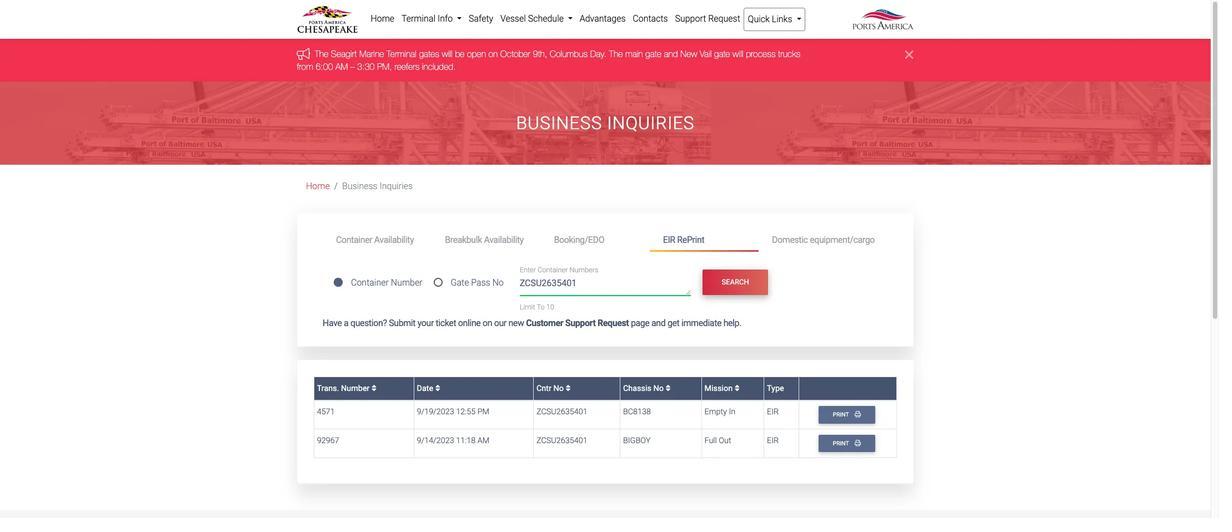 Task type: vqa. For each thing, say whether or not it's contained in the screenshot.
Customer Support Request "link"
yes



Task type: locate. For each thing, give the bounding box(es) containing it.
1 horizontal spatial business
[[516, 113, 603, 134]]

request left quick
[[709, 13, 741, 24]]

1 vertical spatial print
[[833, 441, 851, 448]]

1 sort image from the left
[[372, 385, 377, 393]]

0 vertical spatial support
[[675, 13, 706, 24]]

2 sort image from the left
[[735, 385, 740, 393]]

home for the right home link
[[371, 13, 395, 24]]

terminal inside the seagirt marine terminal gates will be open on october 9th, columbus day. the main gate and new vail gate will process trucks from 6:00 am – 3:30 pm, reefers included.
[[387, 49, 417, 59]]

0 vertical spatial am
[[336, 62, 348, 72]]

container up question?
[[351, 278, 389, 288]]

reprint
[[678, 235, 705, 245]]

gate pass no
[[451, 278, 504, 288]]

0 horizontal spatial home link
[[306, 181, 330, 192]]

eir
[[663, 235, 676, 245], [767, 408, 779, 417], [767, 437, 779, 446]]

2 vertical spatial container
[[351, 278, 389, 288]]

1 availability from the left
[[374, 235, 414, 245]]

1 horizontal spatial availability
[[484, 235, 524, 245]]

eir right out at the bottom right of page
[[767, 437, 779, 446]]

0 horizontal spatial business inquiries
[[342, 181, 413, 192]]

vessel schedule
[[501, 13, 566, 24]]

availability inside 'breakbulk availability' link
[[484, 235, 524, 245]]

number right "trans."
[[341, 384, 370, 394]]

sort image inside cntr no link
[[566, 385, 571, 393]]

chassis no
[[623, 384, 666, 394]]

sort image up in
[[735, 385, 740, 393]]

container number
[[351, 278, 423, 288]]

request
[[709, 13, 741, 24], [598, 318, 629, 329]]

terminal left info on the left top
[[402, 13, 436, 24]]

and inside the seagirt marine terminal gates will be open on october 9th, columbus day. the main gate and new vail gate will process trucks from 6:00 am – 3:30 pm, reefers included.
[[664, 49, 679, 59]]

0 vertical spatial inquiries
[[607, 113, 695, 134]]

0 horizontal spatial sort image
[[666, 385, 671, 393]]

0 vertical spatial container
[[336, 235, 372, 245]]

am right '11:18'
[[478, 437, 490, 446]]

online
[[458, 318, 481, 329]]

will left be
[[442, 49, 453, 59]]

the up '6:00'
[[315, 49, 329, 59]]

0 vertical spatial and
[[664, 49, 679, 59]]

will
[[442, 49, 453, 59], [733, 49, 744, 59]]

availability up the 'enter'
[[484, 235, 524, 245]]

9/19/2023 12:55 pm
[[417, 408, 490, 417]]

and left get
[[652, 318, 666, 329]]

2 availability from the left
[[484, 235, 524, 245]]

0 horizontal spatial support
[[566, 318, 596, 329]]

1 vertical spatial number
[[341, 384, 370, 394]]

1 vertical spatial on
[[483, 318, 492, 329]]

0 horizontal spatial inquiries
[[380, 181, 413, 192]]

0 vertical spatial business
[[516, 113, 603, 134]]

1 vertical spatial am
[[478, 437, 490, 446]]

1 vertical spatial eir
[[767, 408, 779, 417]]

1 horizontal spatial home
[[371, 13, 395, 24]]

home link
[[367, 8, 398, 30], [306, 181, 330, 192]]

1 sort image from the left
[[666, 385, 671, 393]]

open
[[467, 49, 486, 59]]

cntr no link
[[537, 384, 571, 394]]

advantages
[[580, 13, 626, 24]]

0 vertical spatial business inquiries
[[516, 113, 695, 134]]

business
[[516, 113, 603, 134], [342, 181, 378, 192]]

support right customer
[[566, 318, 596, 329]]

support up new
[[675, 13, 706, 24]]

container for container availability
[[336, 235, 372, 245]]

1 the from the left
[[315, 49, 329, 59]]

0 vertical spatial number
[[391, 278, 423, 288]]

0 vertical spatial on
[[489, 49, 498, 59]]

bc8138
[[623, 408, 651, 417]]

and left new
[[664, 49, 679, 59]]

the seagirt marine terminal gates will be open on october 9th, columbus day. the main gate and new vail gate will process trucks from 6:00 am – 3:30 pm, reefers included.
[[297, 49, 801, 72]]

sort image for mission
[[735, 385, 740, 393]]

number up submit
[[391, 278, 423, 288]]

2 print from the top
[[833, 441, 851, 448]]

eir reprint
[[663, 235, 705, 245]]

october
[[501, 49, 531, 59]]

1 horizontal spatial will
[[733, 49, 744, 59]]

no right the chassis
[[654, 384, 664, 394]]

zcsu2635401 for bigboy
[[537, 437, 588, 446]]

vessel
[[501, 13, 526, 24]]

pm,
[[378, 62, 392, 72]]

contacts link
[[630, 8, 672, 30]]

vessel schedule link
[[497, 8, 576, 30]]

print left print icon
[[833, 412, 851, 419]]

container up the container number
[[336, 235, 372, 245]]

pm
[[478, 408, 490, 417]]

–
[[351, 62, 355, 72]]

eir for full out
[[767, 437, 779, 446]]

0 horizontal spatial am
[[336, 62, 348, 72]]

0 vertical spatial home
[[371, 13, 395, 24]]

container right the 'enter'
[[538, 266, 568, 275]]

links
[[772, 14, 793, 24]]

1 horizontal spatial sort image
[[435, 385, 440, 393]]

empty
[[705, 408, 727, 417]]

0 horizontal spatial home
[[306, 181, 330, 192]]

sort image inside the trans. number link
[[372, 385, 377, 393]]

sort image inside mission link
[[735, 385, 740, 393]]

print left print image
[[833, 441, 851, 448]]

gate right vail
[[715, 49, 731, 59]]

sort image inside chassis no 'link'
[[666, 385, 671, 393]]

am
[[336, 62, 348, 72], [478, 437, 490, 446]]

2 vertical spatial eir
[[767, 437, 779, 446]]

sort image right the chassis
[[666, 385, 671, 393]]

have a question? submit your ticket online on our new customer support request page and get immediate help.
[[323, 318, 742, 329]]

1 horizontal spatial am
[[478, 437, 490, 446]]

print link down print icon
[[819, 436, 876, 453]]

and
[[664, 49, 679, 59], [652, 318, 666, 329]]

0 horizontal spatial number
[[341, 384, 370, 394]]

no right pass
[[493, 278, 504, 288]]

no for chassis no
[[654, 384, 664, 394]]

to
[[537, 303, 545, 312]]

1 print from the top
[[833, 412, 851, 419]]

1 horizontal spatial number
[[391, 278, 423, 288]]

2 horizontal spatial sort image
[[566, 385, 571, 393]]

0 horizontal spatial the
[[315, 49, 329, 59]]

1 horizontal spatial support
[[675, 13, 706, 24]]

number for container number
[[391, 278, 423, 288]]

1 print link from the top
[[819, 407, 876, 424]]

0 horizontal spatial will
[[442, 49, 453, 59]]

the right day.
[[610, 49, 623, 59]]

support
[[675, 13, 706, 24], [566, 318, 596, 329]]

0 vertical spatial print
[[833, 412, 851, 419]]

sort image inside date link
[[435, 385, 440, 393]]

2 print link from the top
[[819, 436, 876, 453]]

business inquiries
[[516, 113, 695, 134], [342, 181, 413, 192]]

bullhorn image
[[297, 48, 315, 60]]

3:30
[[358, 62, 375, 72]]

eir for empty in
[[767, 408, 779, 417]]

sort image right cntr
[[566, 385, 571, 393]]

get
[[668, 318, 680, 329]]

1 horizontal spatial inquiries
[[607, 113, 695, 134]]

availability for container availability
[[374, 235, 414, 245]]

1 vertical spatial request
[[598, 318, 629, 329]]

92967
[[317, 437, 339, 446]]

1 vertical spatial inquiries
[[380, 181, 413, 192]]

0 vertical spatial request
[[709, 13, 741, 24]]

breakbulk
[[445, 235, 482, 245]]

sort image right "trans."
[[372, 385, 377, 393]]

zcsu2635401
[[537, 408, 588, 417], [537, 437, 588, 446]]

1 horizontal spatial sort image
[[735, 385, 740, 393]]

search button
[[703, 270, 768, 296]]

1 vertical spatial home
[[306, 181, 330, 192]]

0 vertical spatial terminal
[[402, 13, 436, 24]]

0 horizontal spatial availability
[[374, 235, 414, 245]]

full
[[705, 437, 717, 446]]

sort image for trans. number
[[372, 385, 377, 393]]

eir down type
[[767, 408, 779, 417]]

1 vertical spatial container
[[538, 266, 568, 275]]

date link
[[417, 384, 440, 394]]

eir left reprint
[[663, 235, 676, 245]]

11:18
[[456, 437, 476, 446]]

1 horizontal spatial the
[[610, 49, 623, 59]]

chassis
[[623, 384, 652, 394]]

2 zcsu2635401 from the top
[[537, 437, 588, 446]]

1 horizontal spatial no
[[554, 384, 564, 394]]

am left –
[[336, 62, 348, 72]]

9/14/2023 11:18 am
[[417, 437, 490, 446]]

0 vertical spatial zcsu2635401
[[537, 408, 588, 417]]

1 vertical spatial print link
[[819, 436, 876, 453]]

your
[[418, 318, 434, 329]]

close image
[[906, 48, 914, 61]]

have
[[323, 318, 342, 329]]

1 vertical spatial business
[[342, 181, 378, 192]]

1 horizontal spatial gate
[[715, 49, 731, 59]]

no right cntr
[[554, 384, 564, 394]]

availability
[[374, 235, 414, 245], [484, 235, 524, 245]]

request left page
[[598, 318, 629, 329]]

date
[[417, 384, 435, 394]]

1 horizontal spatial request
[[709, 13, 741, 24]]

number
[[391, 278, 423, 288], [341, 384, 370, 394]]

will left process
[[733, 49, 744, 59]]

booking/edo
[[554, 235, 605, 245]]

1 vertical spatial zcsu2635401
[[537, 437, 588, 446]]

sort image up 9/19/2023
[[435, 385, 440, 393]]

1 vertical spatial support
[[566, 318, 596, 329]]

3 sort image from the left
[[566, 385, 571, 393]]

sort image
[[666, 385, 671, 393], [735, 385, 740, 393]]

availability for breakbulk availability
[[484, 235, 524, 245]]

terminal up reefers
[[387, 49, 417, 59]]

0 horizontal spatial gate
[[646, 49, 662, 59]]

question?
[[351, 318, 387, 329]]

1 zcsu2635401 from the top
[[537, 408, 588, 417]]

1 vertical spatial business inquiries
[[342, 181, 413, 192]]

ticket
[[436, 318, 456, 329]]

sort image
[[372, 385, 377, 393], [435, 385, 440, 393], [566, 385, 571, 393]]

print link for full out
[[819, 436, 876, 453]]

0 vertical spatial print link
[[819, 407, 876, 424]]

2 gate from the left
[[715, 49, 731, 59]]

2 sort image from the left
[[435, 385, 440, 393]]

print image
[[855, 441, 861, 447]]

sort image for cntr no
[[566, 385, 571, 393]]

gate
[[646, 49, 662, 59], [715, 49, 731, 59]]

print link up print image
[[819, 407, 876, 424]]

container
[[336, 235, 372, 245], [538, 266, 568, 275], [351, 278, 389, 288]]

on left our
[[483, 318, 492, 329]]

0 horizontal spatial sort image
[[372, 385, 377, 393]]

1 vertical spatial terminal
[[387, 49, 417, 59]]

on right open
[[489, 49, 498, 59]]

availability up the container number
[[374, 235, 414, 245]]

new
[[509, 318, 524, 329]]

print
[[833, 412, 851, 419], [833, 441, 851, 448]]

9/19/2023
[[417, 408, 454, 417]]

0 vertical spatial home link
[[367, 8, 398, 30]]

availability inside 'container availability' link
[[374, 235, 414, 245]]

2 horizontal spatial no
[[654, 384, 664, 394]]

gate right main
[[646, 49, 662, 59]]

print link
[[819, 407, 876, 424], [819, 436, 876, 453]]

columbus
[[550, 49, 588, 59]]



Task type: describe. For each thing, give the bounding box(es) containing it.
be
[[455, 49, 465, 59]]

1 vertical spatial and
[[652, 318, 666, 329]]

trucks
[[779, 49, 801, 59]]

marine
[[360, 49, 385, 59]]

vail
[[700, 49, 712, 59]]

bigboy
[[623, 437, 651, 446]]

empty in
[[705, 408, 736, 417]]

the seagirt marine terminal gates will be open on october 9th, columbus day. the main gate and new vail gate will process trucks from 6:00 am – 3:30 pm, reefers included. link
[[297, 49, 801, 72]]

domestic equipment/cargo link
[[759, 230, 888, 251]]

limit
[[520, 303, 535, 312]]

1 will from the left
[[442, 49, 453, 59]]

reefers
[[395, 62, 420, 72]]

support inside support request link
[[675, 13, 706, 24]]

9th,
[[533, 49, 548, 59]]

immediate
[[682, 318, 722, 329]]

breakbulk availability link
[[432, 230, 541, 251]]

terminal info
[[402, 13, 455, 24]]

chassis no link
[[623, 384, 671, 394]]

0 vertical spatial eir
[[663, 235, 676, 245]]

home for home link to the bottom
[[306, 181, 330, 192]]

a
[[344, 318, 349, 329]]

customer
[[526, 318, 564, 329]]

print for out
[[833, 441, 851, 448]]

breakbulk availability
[[445, 235, 524, 245]]

page
[[631, 318, 650, 329]]

the seagirt marine terminal gates will be open on october 9th, columbus day. the main gate and new vail gate will process trucks from 6:00 am – 3:30 pm, reefers included. alert
[[0, 39, 1211, 82]]

domestic equipment/cargo
[[772, 235, 875, 245]]

schedule
[[528, 13, 564, 24]]

1 horizontal spatial business inquiries
[[516, 113, 695, 134]]

safety link
[[465, 8, 497, 30]]

trans. number link
[[317, 384, 377, 394]]

0 horizontal spatial no
[[493, 278, 504, 288]]

1 horizontal spatial home link
[[367, 8, 398, 30]]

number for trans. number
[[341, 384, 370, 394]]

help.
[[724, 318, 742, 329]]

12:55
[[456, 408, 476, 417]]

print link for empty in
[[819, 407, 876, 424]]

new
[[681, 49, 698, 59]]

domestic
[[772, 235, 808, 245]]

support request
[[675, 13, 741, 24]]

2 the from the left
[[610, 49, 623, 59]]

limit to 10
[[520, 303, 555, 312]]

4571
[[317, 408, 335, 417]]

day.
[[591, 49, 607, 59]]

advantages link
[[576, 8, 630, 30]]

contacts
[[633, 13, 668, 24]]

mission link
[[705, 384, 740, 394]]

trans. number
[[317, 384, 372, 394]]

0 horizontal spatial business
[[342, 181, 378, 192]]

search
[[722, 279, 749, 287]]

process
[[746, 49, 776, 59]]

1 gate from the left
[[646, 49, 662, 59]]

included.
[[422, 62, 456, 72]]

quick links
[[748, 14, 795, 24]]

Enter Container Numbers text field
[[520, 277, 691, 296]]

container availability
[[336, 235, 414, 245]]

from
[[297, 62, 314, 72]]

sort image for chassis no
[[666, 385, 671, 393]]

in
[[729, 408, 736, 417]]

numbers
[[570, 266, 599, 275]]

9/14/2023
[[417, 437, 454, 446]]

our
[[494, 318, 507, 329]]

safety
[[469, 13, 494, 24]]

quick
[[748, 14, 770, 24]]

on inside the seagirt marine terminal gates will be open on october 9th, columbus day. the main gate and new vail gate will process trucks from 6:00 am – 3:30 pm, reefers included.
[[489, 49, 498, 59]]

zcsu2635401 for bc8138
[[537, 408, 588, 417]]

cntr
[[537, 384, 552, 394]]

1 vertical spatial home link
[[306, 181, 330, 192]]

mission
[[705, 384, 735, 394]]

2 will from the left
[[733, 49, 744, 59]]

seagirt
[[331, 49, 357, 59]]

full out
[[705, 437, 732, 446]]

main
[[626, 49, 644, 59]]

booking/edo link
[[541, 230, 650, 251]]

type
[[767, 384, 784, 394]]

out
[[719, 437, 732, 446]]

terminal info link
[[398, 8, 465, 30]]

info
[[438, 13, 453, 24]]

cntr no
[[537, 384, 566, 394]]

print for in
[[833, 412, 851, 419]]

enter container numbers
[[520, 266, 599, 275]]

eir reprint link
[[650, 230, 759, 252]]

10
[[547, 303, 555, 312]]

print image
[[855, 412, 861, 418]]

equipment/cargo
[[810, 235, 875, 245]]

0 horizontal spatial request
[[598, 318, 629, 329]]

container for container number
[[351, 278, 389, 288]]

enter
[[520, 266, 536, 275]]

6:00
[[316, 62, 333, 72]]

submit
[[389, 318, 416, 329]]

container availability link
[[323, 230, 432, 251]]

no for cntr no
[[554, 384, 564, 394]]

am inside the seagirt marine terminal gates will be open on october 9th, columbus day. the main gate and new vail gate will process trucks from 6:00 am – 3:30 pm, reefers included.
[[336, 62, 348, 72]]

sort image for date
[[435, 385, 440, 393]]

gates
[[419, 49, 440, 59]]

pass
[[471, 278, 491, 288]]

customer support request link
[[526, 318, 629, 329]]



